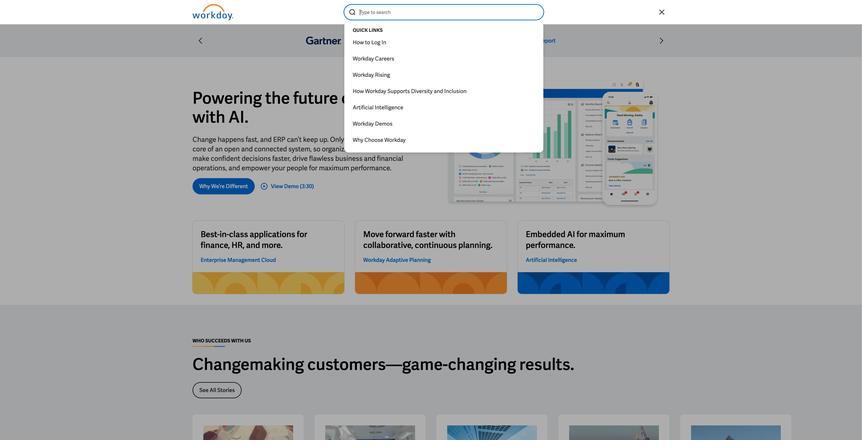 Task type: locate. For each thing, give the bounding box(es) containing it.
why inside quick links list box
[[353, 136, 364, 144]]

magic
[[479, 37, 494, 44]]

empower
[[242, 164, 270, 172]]

artificial intelligence up workday demos
[[353, 104, 404, 111]]

report
[[539, 37, 556, 44]]

the
[[446, 37, 455, 44], [265, 88, 290, 109], [405, 135, 415, 144]]

enterprise management cloud link
[[201, 256, 276, 264]]

2 horizontal spatial the
[[446, 37, 455, 44]]

ai left at
[[389, 135, 396, 144]]

and down all on the top left
[[364, 154, 376, 163]]

best-in-class applications for finance, hr, and more.
[[201, 229, 308, 250]]

rising
[[375, 71, 390, 78]]

artificial intelligence link
[[349, 99, 540, 116], [526, 256, 578, 264]]

why choose workday
[[353, 136, 406, 144]]

0 horizontal spatial performance.
[[351, 164, 392, 172]]

workday down to
[[353, 55, 374, 62]]

1 vertical spatial how
[[353, 88, 364, 95]]

2 vertical spatial the
[[405, 135, 415, 144]]

people
[[287, 164, 308, 172]]

0 vertical spatial artificial
[[353, 104, 374, 111]]

operations,
[[193, 164, 227, 172]]

erp
[[273, 135, 286, 144]]

0 horizontal spatial of
[[208, 145, 214, 153]]

for
[[309, 164, 318, 172], [297, 229, 308, 240], [577, 229, 588, 240]]

of left an at the left of the page
[[208, 145, 214, 153]]

0 horizontal spatial for
[[297, 229, 308, 240]]

been
[[387, 37, 399, 44]]

artificial intelligence
[[353, 104, 404, 111], [526, 257, 578, 264]]

0 vertical spatial maximum
[[319, 164, 350, 172]]

1 vertical spatial ai
[[568, 229, 576, 240]]

enterprise management cloud
[[201, 257, 276, 264]]

all
[[373, 145, 380, 153]]

ai.
[[229, 106, 249, 128]]

of left work
[[342, 88, 357, 109]]

1 horizontal spatial for
[[309, 164, 318, 172]]

1 vertical spatial artificial intelligence
[[526, 257, 578, 264]]

in
[[441, 37, 445, 44]]

carmax image
[[692, 426, 782, 440]]

workday rising
[[353, 71, 390, 78]]

0 horizontal spatial artificial intelligence
[[353, 104, 404, 111]]

workday inside change happens fast, and erp can't keep up. only workday puts ai at the core of an open and connected system, so organizations of all sizes can make confident decisions faster, drive flawless business and financial operations, and empower your people for maximum performance.
[[346, 135, 372, 144]]

work
[[360, 88, 397, 109]]

cushman & wakefield image
[[448, 426, 537, 440]]

who
[[193, 338, 205, 344]]

quick
[[353, 27, 368, 33]]

applications
[[250, 229, 295, 240]]

1 horizontal spatial why
[[353, 136, 364, 144]]

0 vertical spatial performance.
[[351, 164, 392, 172]]

flawless
[[309, 154, 334, 163]]

enterprise
[[201, 257, 227, 264]]

sizes
[[381, 145, 396, 153]]

0 vertical spatial how
[[353, 39, 364, 46]]

why choose workday link
[[349, 132, 540, 148]]

1 horizontal spatial artificial
[[526, 257, 548, 264]]

artificial intelligence link down embedded
[[526, 256, 578, 264]]

an
[[215, 145, 223, 153]]

keybank image
[[570, 426, 660, 440]]

changemaking
[[193, 354, 304, 375]]

why left we're
[[200, 183, 210, 190]]

careers
[[375, 55, 395, 62]]

move forward faster with collaborative, continuous planning.
[[364, 229, 493, 250]]

0 horizontal spatial ai
[[389, 135, 396, 144]]

make
[[193, 154, 209, 163]]

hr,
[[232, 240, 245, 250]]

how to log in link
[[349, 34, 540, 51]]

artificial intelligence down embedded
[[526, 257, 578, 264]]

supports
[[388, 88, 410, 95]]

0 vertical spatial why
[[353, 136, 364, 144]]

future
[[293, 88, 338, 109]]

1 vertical spatial intelligence
[[549, 257, 578, 264]]

with up change at left top
[[193, 106, 225, 128]]

view demo (3:30) link
[[260, 182, 314, 190]]

workday demos
[[353, 120, 393, 127]]

gartner logo image
[[298, 24, 349, 57]]

0 vertical spatial ai
[[389, 135, 396, 144]]

performance.
[[351, 164, 392, 172], [526, 240, 576, 250]]

1 vertical spatial maximum
[[589, 229, 626, 240]]

maximum inside embedded ai for maximum performance.
[[589, 229, 626, 240]]

close image
[[659, 8, 667, 16]]

1 how from the top
[[353, 39, 364, 46]]

of left all on the top left
[[365, 145, 371, 153]]

Type to search text field
[[360, 8, 541, 16]]

maximum
[[319, 164, 350, 172], [589, 229, 626, 240]]

with
[[193, 106, 225, 128], [440, 229, 456, 240]]

2 horizontal spatial for
[[577, 229, 588, 240]]

1 horizontal spatial the
[[405, 135, 415, 144]]

1 horizontal spatial with
[[440, 229, 456, 240]]

ai
[[389, 135, 396, 144], [568, 229, 576, 240]]

and right hr,
[[246, 240, 260, 250]]

0 horizontal spatial with
[[193, 106, 225, 128]]

us
[[245, 338, 251, 344]]

how left to
[[353, 39, 364, 46]]

1 horizontal spatial of
[[342, 88, 357, 109]]

2 how from the top
[[353, 88, 364, 95]]

1 horizontal spatial maximum
[[589, 229, 626, 240]]

core
[[193, 145, 206, 153]]

your
[[272, 164, 285, 172]]

1 vertical spatial why
[[200, 183, 210, 190]]

artificial intelligence link down inclusion
[[349, 99, 540, 116]]

workday adaptive planning
[[364, 257, 431, 264]]

workday down workday careers at left
[[353, 71, 374, 78]]

connected
[[254, 145, 287, 153]]

workday down workday demos
[[346, 135, 372, 144]]

0 vertical spatial artificial intelligence link
[[349, 99, 540, 116]]

0 horizontal spatial intelligence
[[375, 104, 404, 111]]

how workday supports diversity and inclusion
[[353, 88, 467, 95]]

0 horizontal spatial artificial
[[353, 104, 374, 111]]

artificial down embedded
[[526, 257, 548, 264]]

named
[[400, 37, 417, 44]]

0 horizontal spatial the
[[265, 88, 290, 109]]

who succeeds with us
[[193, 338, 251, 344]]

1 horizontal spatial ai
[[568, 229, 576, 240]]

performance. down embedded
[[526, 240, 576, 250]]

workday down the 'quick links'
[[355, 37, 376, 44]]

why left choose
[[353, 136, 364, 144]]

0 vertical spatial intelligence
[[375, 104, 404, 111]]

and right the diversity
[[434, 88, 443, 95]]

0 vertical spatial the
[[446, 37, 455, 44]]

management
[[228, 257, 260, 264]]

artificial up workday demos
[[353, 104, 374, 111]]

1 vertical spatial artificial intelligence link
[[526, 256, 578, 264]]

of
[[342, 88, 357, 109], [208, 145, 214, 153], [365, 145, 371, 153]]

links
[[369, 27, 383, 33]]

why for why choose workday
[[353, 136, 364, 144]]

class
[[229, 229, 248, 240]]

and down fast,
[[241, 145, 253, 153]]

at
[[397, 135, 403, 144]]

0 horizontal spatial maximum
[[319, 164, 350, 172]]

1 vertical spatial the
[[265, 88, 290, 109]]

with up continuous
[[440, 229, 456, 240]]

log
[[372, 39, 381, 46]]

0 horizontal spatial why
[[200, 183, 210, 190]]

go to the homepage image
[[193, 4, 233, 20]]

performance. down all on the top left
[[351, 164, 392, 172]]

view
[[271, 183, 283, 190]]

the inside change happens fast, and erp can't keep up. only workday puts ai at the core of an open and connected system, so organizations of all sizes can make confident decisions faster, drive flawless business and financial operations, and empower your people for maximum performance.
[[405, 135, 415, 144]]

intelligence inside quick links list box
[[375, 104, 404, 111]]

changemaking customers—game-changing results.
[[193, 354, 575, 375]]

intelligence down embedded ai for maximum performance.
[[549, 257, 578, 264]]

with
[[231, 338, 244, 344]]

pwc image
[[204, 426, 293, 440]]

0 vertical spatial artificial intelligence
[[353, 104, 404, 111]]

1 vertical spatial with
[[440, 229, 456, 240]]

why for why we're different
[[200, 183, 210, 190]]

financial
[[377, 154, 404, 163]]

artificial
[[353, 104, 374, 111], [526, 257, 548, 264]]

powering
[[193, 88, 262, 109]]

why
[[353, 136, 364, 144], [200, 183, 210, 190]]

and down "confident"
[[229, 164, 240, 172]]

how for how to log in
[[353, 39, 364, 46]]

how down workday rising
[[353, 88, 364, 95]]

intelligence up demos
[[375, 104, 404, 111]]

in
[[382, 39, 387, 46]]

1 horizontal spatial performance.
[[526, 240, 576, 250]]

ai right embedded
[[568, 229, 576, 240]]

0 vertical spatial with
[[193, 106, 225, 128]]

previous announcement image
[[197, 37, 205, 45]]

workday
[[355, 37, 376, 44], [353, 55, 374, 62], [353, 71, 374, 78], [365, 88, 387, 95], [353, 120, 374, 127], [346, 135, 372, 144], [385, 136, 406, 144], [364, 257, 385, 264]]

a
[[419, 37, 422, 44]]

1 vertical spatial performance.
[[526, 240, 576, 250]]



Task type: describe. For each thing, give the bounding box(es) containing it.
change
[[193, 135, 216, 144]]

why we're different link
[[193, 178, 255, 194]]

with inside move forward faster with collaborative, continuous planning.
[[440, 229, 456, 240]]

read
[[526, 37, 538, 44]]

change happens fast, and erp can't keep up. only workday puts ai at the core of an open and connected system, so organizations of all sizes can make confident decisions faster, drive flawless business and financial operations, and empower your people for maximum performance.
[[193, 135, 415, 172]]

artificial inside quick links list box
[[353, 104, 374, 111]]

for inside best-in-class applications for finance, hr, and more.
[[297, 229, 308, 240]]

confident
[[211, 154, 240, 163]]

happens
[[218, 135, 244, 144]]

different
[[226, 183, 248, 190]]

faster
[[416, 229, 438, 240]]

workday careers link
[[349, 51, 540, 67]]

stories
[[217, 387, 235, 394]]

workday adaptive planning link
[[364, 256, 431, 264]]

see all stories link
[[193, 382, 242, 398]]

results.
[[520, 354, 575, 375]]

demos
[[375, 120, 393, 127]]

and inside best-in-class applications for finance, hr, and more.
[[246, 240, 260, 250]]

to
[[365, 39, 371, 46]]

collaborative,
[[364, 240, 414, 250]]

see all stories
[[200, 387, 235, 394]]

ferring pharmaceuticals image
[[326, 426, 415, 440]]

forward
[[386, 229, 415, 240]]

ai inside embedded ai for maximum performance.
[[568, 229, 576, 240]]

artificial intelligence inside quick links list box
[[353, 104, 404, 111]]

open
[[224, 145, 240, 153]]

workday down collaborative,
[[364, 257, 385, 264]]

maximum inside change happens fast, and erp can't keep up. only workday puts ai at the core of an open and connected system, so organizations of all sizes can make confident decisions faster, drive flawless business and financial operations, and empower your people for maximum performance.
[[319, 164, 350, 172]]

drive
[[293, 154, 308, 163]]

system,
[[289, 145, 312, 153]]

in-
[[220, 229, 229, 240]]

of inside powering the future of work with ai.
[[342, 88, 357, 109]]

workday rising link
[[349, 67, 540, 83]]

has
[[377, 37, 386, 44]]

up.
[[320, 135, 329, 144]]

faster,
[[273, 154, 291, 163]]

we're
[[211, 183, 225, 190]]

can't
[[287, 135, 302, 144]]

desktop view of financial management operational analysis dashboard showing operating expenses by cost center and mobile view of human capital management home screen showing suggested tasks and announcements. image
[[437, 79, 670, 210]]

view demo (3:30)
[[271, 183, 314, 190]]

only
[[330, 135, 344, 144]]

diversity
[[411, 88, 433, 95]]

best-
[[201, 229, 220, 240]]

business
[[336, 154, 363, 163]]

keep
[[303, 135, 318, 144]]

inclusion
[[445, 88, 467, 95]]

quick links
[[353, 27, 383, 33]]

workday up choose
[[353, 120, 374, 127]]

for inside embedded ai for maximum performance.
[[577, 229, 588, 240]]

quick links list box
[[349, 34, 540, 148]]

2 horizontal spatial of
[[365, 145, 371, 153]]

quadrant™.
[[495, 37, 524, 44]]

adaptive
[[386, 257, 409, 264]]

1 vertical spatial artificial
[[526, 257, 548, 264]]

all
[[210, 387, 216, 394]]

fast,
[[246, 135, 259, 144]]

move
[[364, 229, 384, 240]]

changing
[[448, 354, 517, 375]]

the inside powering the future of work with ai.
[[265, 88, 290, 109]]

workday down workday rising
[[365, 88, 387, 95]]

gartner®
[[456, 37, 477, 44]]

performance. inside change happens fast, and erp can't keep up. only workday puts ai at the core of an open and connected system, so organizations of all sizes can make confident decisions faster, drive flawless business and financial operations, and empower your people for maximum performance.
[[351, 164, 392, 172]]

demo
[[284, 183, 299, 190]]

customers—game-
[[308, 354, 448, 375]]

(3:30)
[[300, 183, 314, 190]]

why we're different
[[200, 183, 248, 190]]

succeeds
[[205, 338, 230, 344]]

cloud
[[262, 257, 276, 264]]

1 horizontal spatial intelligence
[[549, 257, 578, 264]]

planning
[[410, 257, 431, 264]]

decisions
[[242, 154, 271, 163]]

workday up sizes
[[385, 136, 406, 144]]

with inside powering the future of work with ai.
[[193, 106, 225, 128]]

1 horizontal spatial artificial intelligence
[[526, 257, 578, 264]]

workday has been named a leader in the gartner® magic quadrant™. read report
[[355, 37, 556, 44]]

planning.
[[459, 240, 493, 250]]

see
[[200, 387, 209, 394]]

performance. inside embedded ai for maximum performance.
[[526, 240, 576, 250]]

how workday supports diversity and inclusion link
[[349, 83, 540, 99]]

workday demos link
[[349, 116, 540, 132]]

can
[[398, 145, 409, 153]]

ai inside change happens fast, and erp can't keep up. only workday puts ai at the core of an open and connected system, so organizations of all sizes can make confident decisions faster, drive flawless business and financial operations, and empower your people for maximum performance.
[[389, 135, 396, 144]]

for inside change happens fast, and erp can't keep up. only workday puts ai at the core of an open and connected system, so organizations of all sizes can make confident decisions faster, drive flawless business and financial operations, and empower your people for maximum performance.
[[309, 164, 318, 172]]

powering the future of work with ai.
[[193, 88, 397, 128]]

how to log in
[[353, 39, 387, 46]]

next announcement image
[[658, 37, 666, 45]]

finance,
[[201, 240, 230, 250]]

and inside quick links list box
[[434, 88, 443, 95]]

puts
[[374, 135, 388, 144]]

and up connected on the left
[[260, 135, 272, 144]]

so organizations
[[314, 145, 364, 153]]

embedded ai for maximum performance.
[[526, 229, 626, 250]]

choose
[[365, 136, 384, 144]]

workday careers
[[353, 55, 395, 62]]

how for how workday supports diversity and inclusion
[[353, 88, 364, 95]]



Task type: vqa. For each thing, say whether or not it's contained in the screenshot.
the top maximum
yes



